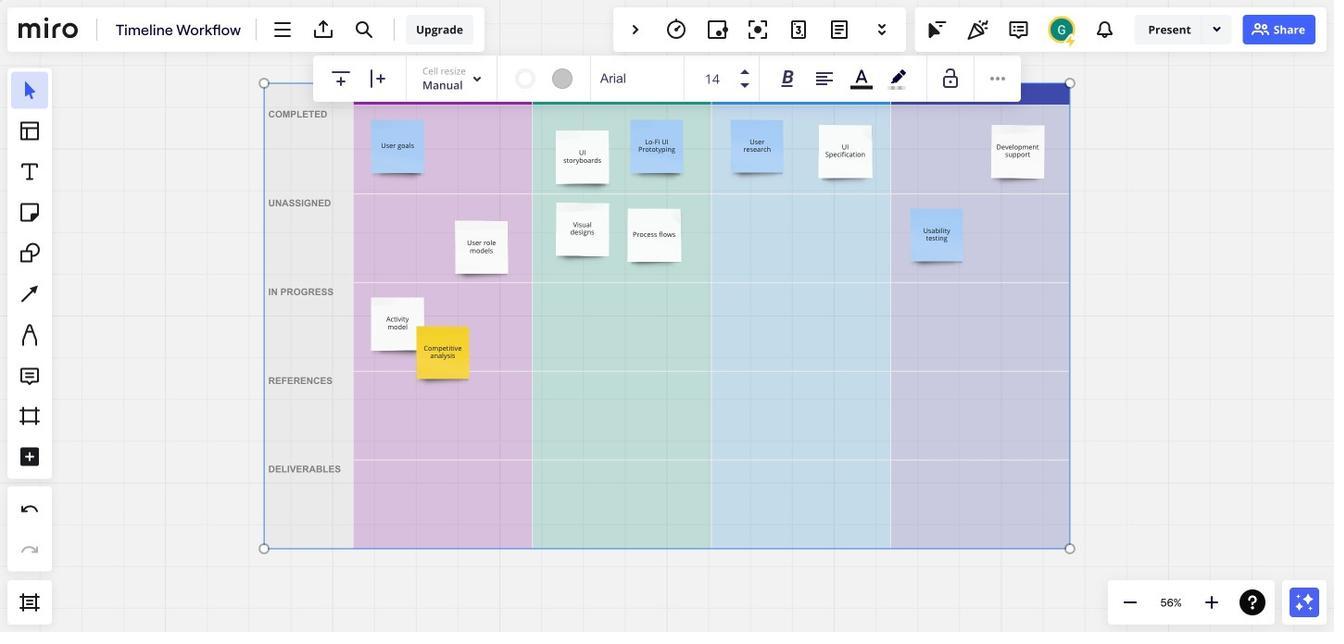 Task type: locate. For each thing, give the bounding box(es) containing it.
export this board image
[[312, 19, 335, 41]]

font size text field
[[696, 63, 729, 95]]

reactions image
[[967, 19, 989, 41]]

show collaborators' cursors image
[[926, 19, 948, 41]]

spagx image
[[1249, 19, 1272, 41], [1210, 21, 1224, 36], [367, 68, 389, 90], [939, 68, 961, 90], [990, 71, 1005, 86], [816, 72, 833, 85], [740, 83, 749, 88]]

collaboration toolbar
[[613, 7, 906, 52]]

search image
[[353, 19, 375, 41]]

spagx image
[[1063, 34, 1078, 49], [330, 68, 352, 90], [740, 69, 749, 74], [890, 69, 907, 83], [855, 70, 868, 83], [781, 70, 793, 87], [887, 86, 910, 90]]

open frames image
[[19, 592, 41, 614]]



Task type: vqa. For each thing, say whether or not it's contained in the screenshot.
SPAGX icon to the right
no



Task type: describe. For each thing, give the bounding box(es) containing it.
creation toolbar
[[7, 59, 52, 581]]

feed image
[[1094, 19, 1116, 41]]

context menu toolbar
[[313, 56, 1021, 102]]

comment image
[[1007, 19, 1030, 41]]

main menu image
[[272, 19, 294, 41]]

communication toolbar
[[915, 7, 1327, 52]]

board toolbar
[[7, 7, 484, 52]]

img image
[[466, 68, 488, 90]]

hide apps image
[[624, 19, 647, 41]]



